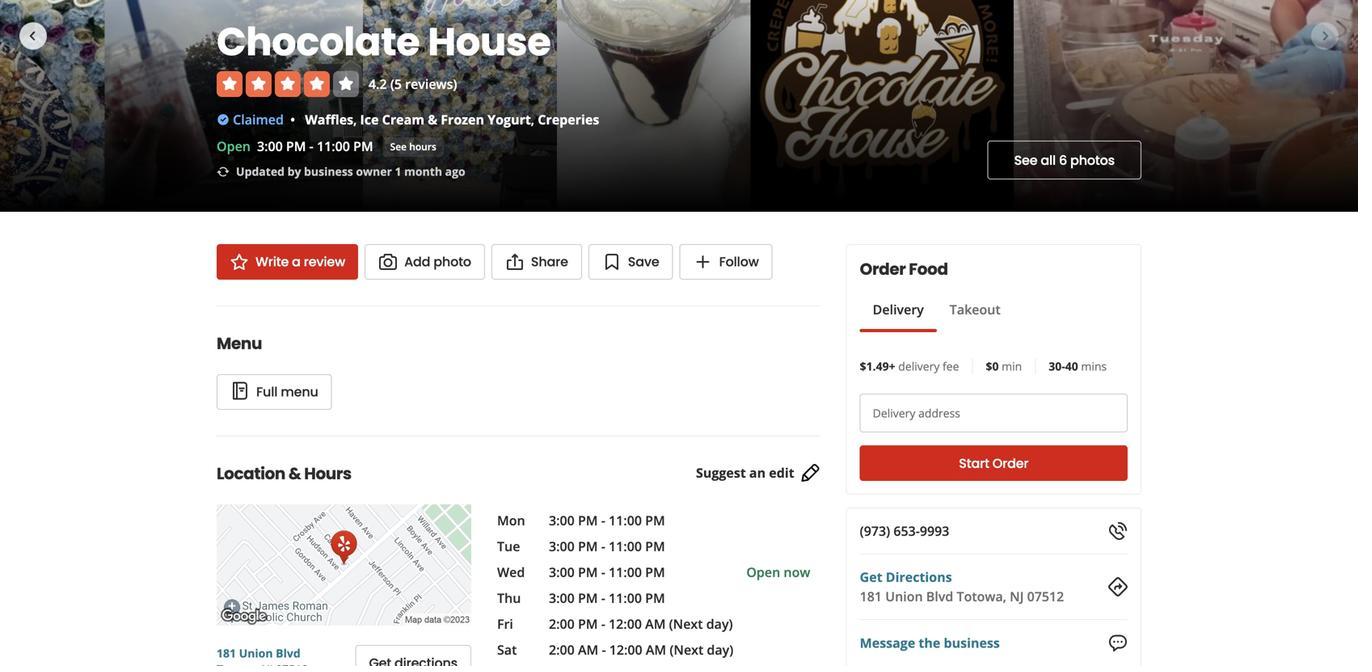 Task type: locate. For each thing, give the bounding box(es) containing it.
- for thu
[[601, 589, 606, 607]]

reviews)
[[405, 75, 457, 93]]

1 3:00 pm - 11:00 pm from the top
[[549, 512, 665, 529]]

delivery for delivery
[[873, 301, 924, 318]]

previous image
[[23, 26, 42, 46]]

delivery left address
[[873, 405, 916, 421]]

16 claim filled v2 image
[[217, 113, 230, 126]]

3:00 for thu
[[549, 589, 575, 607]]

union
[[886, 588, 923, 605], [239, 646, 273, 661]]

ago
[[445, 164, 465, 179]]

0 horizontal spatial business
[[304, 164, 353, 179]]

full menu link
[[217, 374, 332, 410]]

add photo
[[404, 253, 471, 271]]

chocolate house
[[217, 15, 551, 69]]

1 delivery from the top
[[873, 301, 924, 318]]

1 vertical spatial day)
[[707, 641, 734, 659]]

3:00 right mon on the left of the page
[[549, 512, 575, 529]]

open inside location & hours element
[[747, 564, 780, 581]]

see all 6 photos link
[[988, 141, 1142, 180]]

1 horizontal spatial 181
[[860, 588, 882, 605]]

1 vertical spatial delivery
[[873, 405, 916, 421]]

1
[[395, 164, 401, 179]]

min
[[1002, 359, 1022, 374]]

order right start
[[993, 454, 1029, 473]]

1 vertical spatial (next
[[670, 641, 704, 659]]

1 horizontal spatial business
[[944, 634, 1000, 652]]

delivery down the order food at the right top
[[873, 301, 924, 318]]

0 horizontal spatial open
[[217, 137, 251, 155]]

a
[[292, 253, 301, 271]]

am for pm
[[645, 615, 666, 633]]

updated by business owner 1 month ago
[[236, 164, 465, 179]]

1 horizontal spatial photo of chocolate house - totowa, nj, us. image
[[751, 0, 1014, 212]]

see left hours
[[390, 140, 407, 153]]

2 , from the left
[[531, 111, 535, 128]]

-
[[309, 137, 314, 155], [601, 512, 606, 529], [601, 538, 606, 555], [601, 564, 606, 581], [601, 589, 606, 607], [601, 615, 606, 633], [602, 641, 606, 659]]

2 photo of chocolate house - totowa, nj, us. image from the left
[[751, 0, 1014, 212]]

2:00
[[549, 615, 575, 633], [549, 641, 575, 659]]

day)
[[706, 615, 733, 633], [707, 641, 734, 659]]

suggest an edit
[[696, 464, 795, 482]]

3:00 for mon
[[549, 512, 575, 529]]

, left creperies link
[[531, 111, 535, 128]]

the
[[919, 634, 941, 652]]

16 refresh v2 image
[[217, 165, 230, 178]]

add photo link
[[365, 244, 485, 280]]

all
[[1041, 151, 1056, 169]]

3:00 pm - 11:00 pm for tue
[[549, 538, 665, 555]]

photo of chocolate house - totowa, nj, us. inside image
[[1014, 0, 1358, 212]]

0 vertical spatial union
[[886, 588, 923, 605]]

open for open now
[[747, 564, 780, 581]]

3:00 right wed
[[549, 564, 575, 581]]

sat
[[497, 641, 517, 659]]

totowa,
[[957, 588, 1007, 605]]

3:00 right 'tue'
[[549, 538, 575, 555]]

11:00
[[317, 137, 350, 155], [609, 512, 642, 529], [609, 538, 642, 555], [609, 564, 642, 581], [609, 589, 642, 607]]

&
[[428, 111, 438, 128], [289, 463, 301, 485]]

0 vertical spatial day)
[[706, 615, 733, 633]]

(973)
[[860, 522, 890, 540]]

(next down 2:00 pm - 12:00 am (next day)
[[670, 641, 704, 659]]

claimed
[[233, 111, 284, 128]]

business inside button
[[944, 634, 1000, 652]]

open up 16 refresh v2 icon
[[217, 137, 251, 155]]

11:00 for mon
[[609, 512, 642, 529]]

24 menu v2 image
[[230, 381, 250, 401]]

delivery tab panel
[[860, 332, 1014, 339]]

24 save outline v2 image
[[602, 252, 622, 272]]

0 vertical spatial order
[[860, 258, 906, 281]]

1 2:00 from the top
[[549, 615, 575, 633]]

open for open 3:00 pm - 11:00 pm
[[217, 137, 251, 155]]

1 vertical spatial union
[[239, 646, 273, 661]]

order left food on the right
[[860, 258, 906, 281]]

3:00 right thu
[[549, 589, 575, 607]]

1 vertical spatial 12:00
[[609, 641, 643, 659]]

directions
[[886, 568, 952, 586]]

(next up 2:00 am - 12:00 am (next day)
[[669, 615, 703, 633]]

business for by
[[304, 164, 353, 179]]

menu element
[[191, 306, 820, 410]]

map image
[[217, 505, 471, 626]]

& up hours
[[428, 111, 438, 128]]

, left ice
[[353, 111, 357, 128]]

tab list
[[860, 300, 1014, 332]]

creperies
[[538, 111, 599, 128]]

now
[[784, 564, 811, 581]]

open
[[217, 137, 251, 155], [747, 564, 780, 581]]

11:00 for tue
[[609, 538, 642, 555]]

Order delivery text field
[[860, 394, 1128, 433]]

0 horizontal spatial blvd
[[276, 646, 301, 661]]

2 3:00 pm - 11:00 pm from the top
[[549, 538, 665, 555]]

$0
[[986, 359, 999, 374]]

day) for 2:00 pm - 12:00 am (next day)
[[706, 615, 733, 633]]

0 horizontal spatial order
[[860, 258, 906, 281]]

suggest
[[696, 464, 746, 482]]

location
[[217, 463, 285, 485]]

12:00
[[609, 615, 642, 633], [609, 641, 643, 659]]

0 vertical spatial (next
[[669, 615, 703, 633]]

1 horizontal spatial order
[[993, 454, 1029, 473]]

- for mon
[[601, 512, 606, 529]]

2:00 right fri
[[549, 615, 575, 633]]

suggest an edit link
[[696, 463, 820, 483]]

1 horizontal spatial see
[[1014, 151, 1038, 169]]

blvd
[[926, 588, 954, 605], [276, 646, 301, 661]]

2 12:00 from the top
[[609, 641, 643, 659]]

(973) 653-9993
[[860, 522, 950, 540]]

ice cream & frozen yogurt link
[[360, 111, 531, 128]]

am for am
[[646, 641, 666, 659]]

start order button
[[860, 446, 1128, 481]]

share button
[[492, 244, 582, 280]]

message
[[860, 634, 916, 652]]

tab list containing delivery
[[860, 300, 1014, 332]]

tue
[[497, 538, 520, 555]]

12:00 down 2:00 pm - 12:00 am (next day)
[[609, 641, 643, 659]]

& left hours
[[289, 463, 301, 485]]

0 vertical spatial business
[[304, 164, 353, 179]]

blvd inside get directions 181 union blvd totowa, nj 07512
[[926, 588, 954, 605]]

photo of chocolate house - totowa, nj, us. reese's crepe image
[[0, 0, 105, 212]]

0 horizontal spatial see
[[390, 140, 407, 153]]

see left all
[[1014, 151, 1038, 169]]

1 vertical spatial order
[[993, 454, 1029, 473]]

181
[[860, 588, 882, 605], [217, 646, 236, 661]]

0 vertical spatial delivery
[[873, 301, 924, 318]]

24 camera v2 image
[[378, 252, 398, 272]]

save button
[[588, 244, 673, 280]]

1 vertical spatial business
[[944, 634, 1000, 652]]

photo of chocolate house - totowa, nj, us. image
[[363, 0, 557, 212], [751, 0, 1014, 212]]

1 horizontal spatial union
[[886, 588, 923, 605]]

0 vertical spatial 181
[[860, 588, 882, 605]]

get
[[860, 568, 883, 586]]

24 directions v2 image
[[1109, 577, 1128, 597]]

0 horizontal spatial union
[[239, 646, 273, 661]]

3:00
[[257, 137, 283, 155], [549, 512, 575, 529], [549, 538, 575, 555], [549, 564, 575, 581], [549, 589, 575, 607]]

12:00 for am
[[609, 641, 643, 659]]

1 vertical spatial 181
[[217, 646, 236, 661]]

0 horizontal spatial &
[[289, 463, 301, 485]]

0 horizontal spatial ,
[[353, 111, 357, 128]]

2 2:00 from the top
[[549, 641, 575, 659]]

1 12:00 from the top
[[609, 615, 642, 633]]

24 message v2 image
[[1109, 634, 1128, 653]]

month
[[404, 164, 442, 179]]

hours
[[304, 463, 352, 485]]

start order
[[959, 454, 1029, 473]]

0 horizontal spatial 181
[[217, 646, 236, 661]]

delivery address
[[873, 405, 961, 421]]

$1.49+ delivery fee
[[860, 359, 959, 374]]

day) for 2:00 am - 12:00 am (next day)
[[707, 641, 734, 659]]

1 vertical spatial blvd
[[276, 646, 301, 661]]

0 vertical spatial 2:00
[[549, 615, 575, 633]]

3 3:00 pm - 11:00 pm from the top
[[549, 564, 665, 581]]

1 horizontal spatial &
[[428, 111, 438, 128]]

fri
[[497, 615, 513, 633]]

house
[[428, 15, 551, 69]]

3:00 pm - 11:00 pm for mon
[[549, 512, 665, 529]]

0 horizontal spatial photo of chocolate house - totowa, nj, us. image
[[363, 0, 557, 212]]

1 vertical spatial 2:00
[[549, 641, 575, 659]]

am
[[645, 615, 666, 633], [578, 641, 599, 659], [646, 641, 666, 659]]

12:00 up 2:00 am - 12:00 am (next day)
[[609, 615, 642, 633]]

business right by at the top of page
[[304, 164, 353, 179]]

review
[[304, 253, 345, 271]]

- for wed
[[601, 564, 606, 581]]

0 vertical spatial 12:00
[[609, 615, 642, 633]]

- for sat
[[602, 641, 606, 659]]

add
[[404, 253, 430, 271]]

delivery
[[873, 301, 924, 318], [873, 405, 916, 421]]

business right the
[[944, 634, 1000, 652]]

0 vertical spatial open
[[217, 137, 251, 155]]

3:00 for wed
[[549, 564, 575, 581]]

1 horizontal spatial ,
[[531, 111, 535, 128]]

24 add v2 image
[[693, 252, 713, 272]]

2:00 right the sat at the left bottom
[[549, 641, 575, 659]]

message the business button
[[860, 633, 1000, 653]]

pm
[[286, 137, 306, 155], [353, 137, 373, 155], [578, 512, 598, 529], [645, 512, 665, 529], [578, 538, 598, 555], [645, 538, 665, 555], [578, 564, 598, 581], [645, 564, 665, 581], [578, 589, 598, 607], [645, 589, 665, 607], [578, 615, 598, 633]]

9993
[[920, 522, 950, 540]]

2 delivery from the top
[[873, 405, 916, 421]]

- for tue
[[601, 538, 606, 555]]

delivery inside tab list
[[873, 301, 924, 318]]

message the business
[[860, 634, 1000, 652]]

waffles , ice cream & frozen yogurt , creperies
[[305, 111, 599, 128]]

open left now in the right of the page
[[747, 564, 780, 581]]

(next for 2:00 am - 12:00 am (next day)
[[670, 641, 704, 659]]

3:00 pm - 11:00 pm
[[549, 512, 665, 529], [549, 538, 665, 555], [549, 564, 665, 581], [549, 589, 665, 607]]

1 horizontal spatial open
[[747, 564, 780, 581]]

delivery for delivery address
[[873, 405, 916, 421]]

4 3:00 pm - 11:00 pm from the top
[[549, 589, 665, 607]]

2:00 for 2:00 pm - 12:00 am (next day)
[[549, 615, 575, 633]]

see hours link
[[383, 137, 444, 157]]

1 vertical spatial open
[[747, 564, 780, 581]]

1 horizontal spatial blvd
[[926, 588, 954, 605]]

business
[[304, 164, 353, 179], [944, 634, 1000, 652]]

0 vertical spatial blvd
[[926, 588, 954, 605]]

edit
[[769, 464, 795, 482]]

nj
[[1010, 588, 1024, 605]]



Task type: describe. For each thing, give the bounding box(es) containing it.
(next for 2:00 pm - 12:00 am (next day)
[[669, 615, 703, 633]]

4.2 star rating image
[[217, 71, 359, 97]]

11:00 for thu
[[609, 589, 642, 607]]

full
[[256, 383, 278, 401]]

2:00 for 2:00 am - 12:00 am (next day)
[[549, 641, 575, 659]]

cream
[[382, 111, 424, 128]]

653-
[[894, 522, 920, 540]]

see hours
[[390, 140, 436, 153]]

share
[[531, 253, 568, 271]]

- for fri
[[601, 615, 606, 633]]

1 , from the left
[[353, 111, 357, 128]]

get directions 181 union blvd totowa, nj 07512
[[860, 568, 1064, 605]]

write a review link
[[217, 244, 358, 280]]

40
[[1066, 359, 1078, 374]]

next image
[[1316, 26, 1336, 46]]

(5 reviews) link
[[390, 75, 457, 93]]

get directions link
[[860, 568, 952, 586]]

by
[[288, 164, 301, 179]]

menu
[[281, 383, 318, 401]]

union inside get directions 181 union blvd totowa, nj 07512
[[886, 588, 923, 605]]

food
[[909, 258, 948, 281]]

see for see all 6 photos
[[1014, 151, 1038, 169]]

photo of chocolate house - totowa, nj, us. red velvet milkshake image
[[105, 0, 363, 212]]

$1.49+
[[860, 359, 896, 374]]

12:00 for pm
[[609, 615, 642, 633]]

30-
[[1049, 359, 1066, 374]]

4.2
[[369, 75, 387, 93]]

fee
[[943, 359, 959, 374]]

mon
[[497, 512, 525, 529]]

see for see hours
[[390, 140, 407, 153]]

07512
[[1027, 588, 1064, 605]]

1 photo of chocolate house - totowa, nj, us. image from the left
[[363, 0, 557, 212]]

6
[[1059, 151, 1067, 169]]

ice
[[360, 111, 379, 128]]

hours
[[409, 140, 436, 153]]

write
[[256, 253, 289, 271]]

0 vertical spatial &
[[428, 111, 438, 128]]

30-40 mins
[[1049, 359, 1107, 374]]

business for the
[[944, 634, 1000, 652]]

3:00 for tue
[[549, 538, 575, 555]]

delivery
[[899, 359, 940, 374]]

mins
[[1081, 359, 1107, 374]]

address
[[919, 405, 961, 421]]

photo of chocolate house - totowa, nj, us. ferrero rocher shake image
[[557, 0, 751, 212]]

blvd inside location & hours element
[[276, 646, 301, 661]]

3:00 pm - 11:00 pm for wed
[[549, 564, 665, 581]]

181 inside location & hours element
[[217, 646, 236, 661]]

181 inside get directions 181 union blvd totowa, nj 07512
[[860, 588, 882, 605]]

11:00 for wed
[[609, 564, 642, 581]]

3:00 pm - 11:00 pm for thu
[[549, 589, 665, 607]]

2:00 pm - 12:00 am (next day)
[[549, 615, 733, 633]]

open 3:00 pm - 11:00 pm
[[217, 137, 373, 155]]

see all 6 photos
[[1014, 151, 1115, 169]]

waffles link
[[305, 111, 353, 128]]

full menu
[[256, 383, 318, 401]]

(5
[[390, 75, 402, 93]]

3:00 up updated
[[257, 137, 283, 155]]

24 star v2 image
[[230, 252, 249, 272]]

waffles
[[305, 111, 353, 128]]

wed
[[497, 564, 525, 581]]

thu
[[497, 589, 521, 607]]

2:00 am - 12:00 am (next day)
[[549, 641, 734, 659]]

updated
[[236, 164, 285, 179]]

write a review
[[256, 253, 345, 271]]

24 phone v2 image
[[1109, 522, 1128, 541]]

save
[[628, 253, 659, 271]]

24 share v2 image
[[505, 252, 525, 272]]

photo
[[434, 253, 471, 271]]

open now
[[747, 564, 811, 581]]

yogurt
[[488, 111, 531, 128]]

union inside location & hours element
[[239, 646, 273, 661]]

181 union blvd link
[[217, 646, 301, 661]]

order inside button
[[993, 454, 1029, 473]]

$0 min
[[986, 359, 1022, 374]]

follow button
[[680, 244, 773, 280]]

1 vertical spatial &
[[289, 463, 301, 485]]

181 union blvd
[[217, 646, 301, 661]]

order food
[[860, 258, 948, 281]]

frozen
[[441, 111, 484, 128]]

takeout
[[950, 301, 1001, 318]]

photos
[[1071, 151, 1115, 169]]

an
[[749, 464, 766, 482]]

location & hours
[[217, 463, 352, 485]]

24 pencil v2 image
[[801, 463, 820, 483]]

follow
[[719, 253, 759, 271]]

location & hours element
[[191, 436, 849, 666]]

start
[[959, 454, 990, 473]]

4.2 (5 reviews)
[[369, 75, 457, 93]]

chocolate
[[217, 15, 420, 69]]

owner
[[356, 164, 392, 179]]

menu
[[217, 332, 262, 355]]



Task type: vqa. For each thing, say whether or not it's contained in the screenshot.


